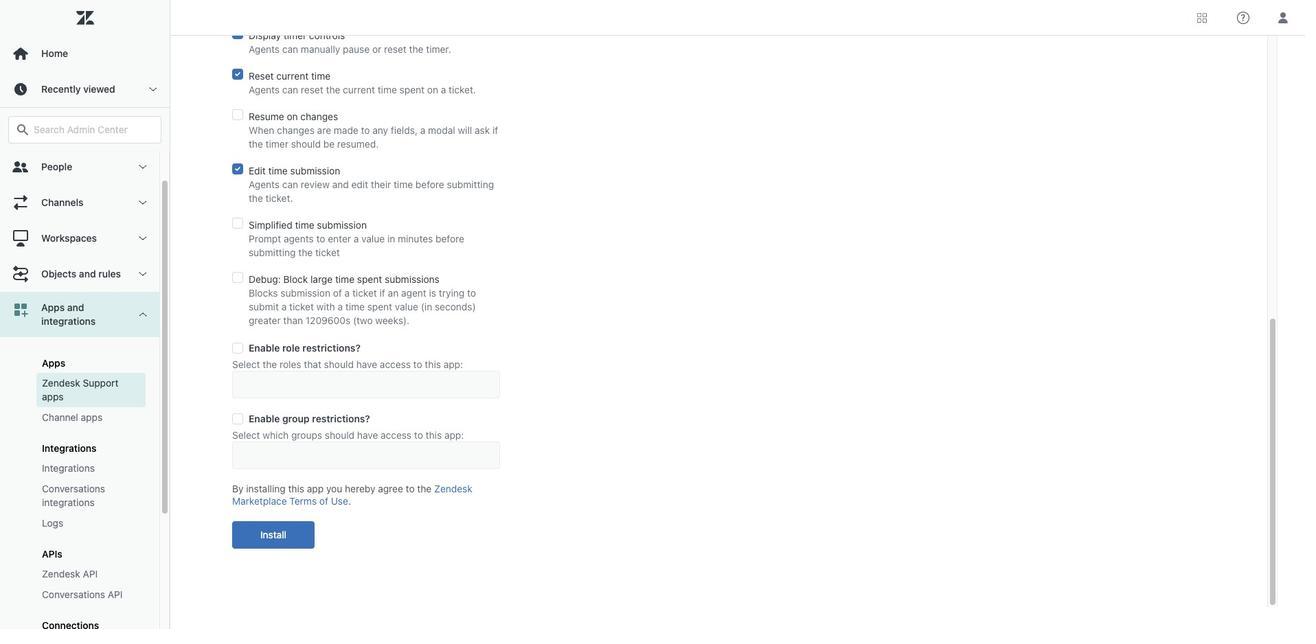 Task type: vqa. For each thing, say whether or not it's contained in the screenshot.
integrations's "Conversations"
yes



Task type: locate. For each thing, give the bounding box(es) containing it.
tree inside 'primary' element
[[0, 149, 170, 630]]

rules
[[98, 268, 121, 280]]

0 vertical spatial zendesk
[[42, 377, 80, 389]]

integrations element up integrations 'link'
[[42, 443, 97, 454]]

conversations api element
[[42, 588, 123, 602]]

home
[[41, 47, 68, 59]]

1 vertical spatial api
[[108, 589, 123, 601]]

0 horizontal spatial api
[[83, 568, 98, 580]]

integrations
[[42, 443, 97, 454], [42, 463, 95, 474]]

zendesk products image
[[1198, 13, 1208, 22]]

1 conversations from the top
[[42, 483, 105, 495]]

0 vertical spatial conversations
[[42, 483, 105, 495]]

integrations inside dropdown button
[[41, 315, 96, 327]]

api
[[83, 568, 98, 580], [108, 589, 123, 601]]

conversations for api
[[42, 589, 105, 601]]

zendesk inside zendesk support apps
[[42, 377, 80, 389]]

0 vertical spatial and
[[79, 268, 96, 280]]

tree item
[[0, 292, 159, 630]]

and
[[79, 268, 96, 280], [67, 302, 84, 313]]

1 zendesk from the top
[[42, 377, 80, 389]]

2 zendesk from the top
[[42, 568, 80, 580]]

0 vertical spatial integrations
[[42, 443, 97, 454]]

apps inside group
[[42, 357, 65, 369]]

conversations down integrations 'link'
[[42, 483, 105, 495]]

zendesk
[[42, 377, 80, 389], [42, 568, 80, 580]]

0 vertical spatial api
[[83, 568, 98, 580]]

zendesk down apps element
[[42, 377, 80, 389]]

logs
[[42, 518, 63, 529]]

apps up zendesk support apps
[[42, 357, 65, 369]]

integrations inside conversations integrations
[[42, 497, 95, 509]]

2 integrations from the top
[[42, 463, 95, 474]]

integrations element up conversations integrations
[[42, 462, 95, 476]]

apps
[[42, 391, 64, 403], [81, 412, 103, 423]]

0 vertical spatial integrations element
[[42, 443, 97, 454]]

1 vertical spatial apps
[[81, 412, 103, 423]]

0 vertical spatial integrations
[[41, 315, 96, 327]]

1 vertical spatial and
[[67, 302, 84, 313]]

1 vertical spatial integrations
[[42, 497, 95, 509]]

recently viewed button
[[0, 71, 170, 107]]

0 vertical spatial apps
[[42, 391, 64, 403]]

apps up channel at the bottom left
[[42, 391, 64, 403]]

None search field
[[1, 116, 168, 144]]

conversations api
[[42, 589, 123, 601]]

home button
[[0, 36, 170, 71]]

apps inside zendesk support apps
[[42, 391, 64, 403]]

and for apps
[[67, 302, 84, 313]]

integrations up integrations 'link'
[[42, 443, 97, 454]]

none search field inside 'primary' element
[[1, 116, 168, 144]]

channels button
[[0, 185, 159, 221]]

zendesk for zendesk api
[[42, 568, 80, 580]]

apps element
[[42, 357, 65, 369]]

apps down objects
[[41, 302, 65, 313]]

zendesk down apis
[[42, 568, 80, 580]]

recently
[[41, 83, 81, 95]]

integrations up conversations integrations
[[42, 463, 95, 474]]

and left rules
[[79, 268, 96, 280]]

and inside dropdown button
[[79, 268, 96, 280]]

tree item containing apps and integrations
[[0, 292, 159, 630]]

people button
[[0, 149, 159, 185]]

api up conversations api link
[[83, 568, 98, 580]]

integrations element
[[42, 443, 97, 454], [42, 462, 95, 476]]

1 vertical spatial integrations
[[42, 463, 95, 474]]

support
[[83, 377, 119, 389]]

1 vertical spatial zendesk
[[42, 568, 80, 580]]

logs link
[[36, 513, 146, 534]]

integrations up apps element
[[41, 315, 96, 327]]

1 integrations element from the top
[[42, 443, 97, 454]]

1 horizontal spatial api
[[108, 589, 123, 601]]

and inside apps and integrations
[[67, 302, 84, 313]]

1 vertical spatial integrations element
[[42, 462, 95, 476]]

tree
[[0, 149, 170, 630]]

zendesk for zendesk support apps
[[42, 377, 80, 389]]

2 conversations from the top
[[42, 589, 105, 601]]

integrations
[[41, 315, 96, 327], [42, 497, 95, 509]]

conversations down zendesk api element
[[42, 589, 105, 601]]

0 horizontal spatial apps
[[42, 391, 64, 403]]

apps inside apps and integrations
[[41, 302, 65, 313]]

apis element
[[42, 548, 62, 560]]

api down zendesk api link
[[108, 589, 123, 601]]

1 vertical spatial conversations
[[42, 589, 105, 601]]

zendesk api element
[[42, 568, 98, 581]]

1 vertical spatial apps
[[42, 357, 65, 369]]

apps down zendesk support apps link
[[81, 412, 103, 423]]

zendesk support apps element
[[42, 377, 140, 404]]

0 vertical spatial apps
[[41, 302, 65, 313]]

apps
[[41, 302, 65, 313], [42, 357, 65, 369]]

conversations
[[42, 483, 105, 495], [42, 589, 105, 601]]

api for conversations api
[[108, 589, 123, 601]]

tree containing people
[[0, 149, 170, 630]]

objects and rules button
[[0, 256, 159, 292]]

channel apps element
[[42, 411, 103, 425]]

2 integrations element from the top
[[42, 462, 95, 476]]

apps and integrations
[[41, 302, 96, 327]]

integrations up logs
[[42, 497, 95, 509]]

and down objects and rules dropdown button
[[67, 302, 84, 313]]



Task type: describe. For each thing, give the bounding box(es) containing it.
zendesk support apps
[[42, 377, 119, 403]]

conversations integrations
[[42, 483, 105, 509]]

conversations integrations link
[[36, 479, 146, 513]]

user menu image
[[1275, 9, 1293, 26]]

api for zendesk api
[[83, 568, 98, 580]]

viewed
[[83, 83, 115, 95]]

workspaces button
[[0, 221, 159, 256]]

objects and rules
[[41, 268, 121, 280]]

workspaces
[[41, 232, 97, 244]]

zendesk support apps link
[[36, 373, 146, 408]]

channels
[[41, 197, 84, 208]]

integrations inside 'link'
[[42, 463, 95, 474]]

primary element
[[0, 0, 170, 630]]

zendesk api
[[42, 568, 98, 580]]

1 integrations from the top
[[42, 443, 97, 454]]

Search Admin Center field
[[34, 124, 153, 136]]

and for objects
[[79, 268, 96, 280]]

people
[[41, 161, 72, 173]]

apis
[[42, 548, 62, 560]]

channel apps
[[42, 412, 103, 423]]

conversations for integrations
[[42, 483, 105, 495]]

logs element
[[42, 517, 63, 531]]

apps for apps element
[[42, 357, 65, 369]]

channel apps link
[[36, 408, 146, 428]]

apps for apps and integrations
[[41, 302, 65, 313]]

recently viewed
[[41, 83, 115, 95]]

objects
[[41, 268, 76, 280]]

integrations element inside integrations 'link'
[[42, 462, 95, 476]]

apps and integrations button
[[0, 292, 159, 337]]

conversations api link
[[36, 585, 146, 606]]

integrations link
[[36, 458, 146, 479]]

tree item inside 'primary' element
[[0, 292, 159, 630]]

conversations integrations element
[[42, 482, 140, 510]]

zendesk api link
[[36, 564, 146, 585]]

1 horizontal spatial apps
[[81, 412, 103, 423]]

help image
[[1238, 11, 1250, 24]]

connections element
[[42, 620, 99, 630]]

apps and integrations group
[[0, 337, 159, 630]]

channel
[[42, 412, 78, 423]]



